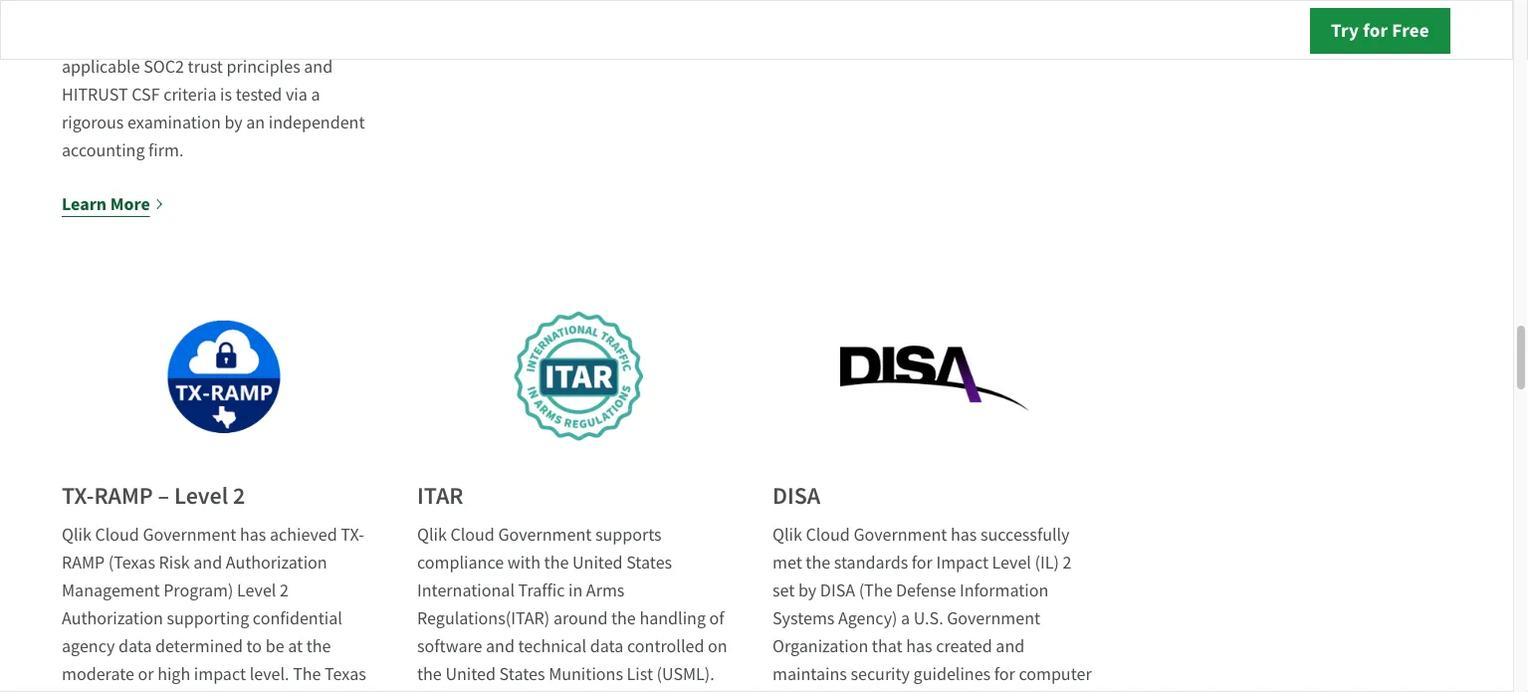 Task type: locate. For each thing, give the bounding box(es) containing it.
authorization down achieved
[[226, 552, 327, 574]]

0 horizontal spatial data
[[118, 635, 152, 658]]

agency
[[62, 635, 115, 658]]

with
[[508, 552, 541, 574]]

0 vertical spatial to
[[247, 635, 262, 658]]

0 horizontal spatial authorization
[[62, 607, 163, 630]]

0 vertical spatial authorization
[[226, 552, 327, 574]]

cloud inside qlik cloud government has achieved tx- ramp (texas risk and authorization management program) level 2 authorization supporting confidential agency data determined to be at the moderate or high impact level. the texas department of information resources
[[95, 524, 139, 547]]

disa image
[[773, 290, 1097, 463]]

connected
[[929, 691, 1008, 692]]

compliance
[[417, 552, 504, 574]]

and inside qlik cloud government supports compliance with the united states international traffic in arms regulations(itar) around the handling of software and technical data controlled on the united states munitions list (usml). qlik cloud government provi
[[486, 635, 515, 658]]

to inside qlik cloud government has achieved tx- ramp (texas risk and authorization management program) level 2 authorization supporting confidential agency data determined to be at the moderate or high impact level. the texas department of information resources
[[247, 635, 262, 658]]

2 horizontal spatial has
[[951, 524, 977, 547]]

government up with
[[498, 524, 592, 547]]

supporting
[[167, 607, 249, 630]]

2 up confidential
[[280, 579, 289, 602]]

or inside qlik cloud government has successfully met the standards for impact level (il) 2 set by disa (the defense information systems agency) a u.s. government organization that has created and maintains security guidelines for computer systems or networks connected to t
[[837, 691, 853, 692]]

and right created
[[996, 635, 1025, 658]]

of
[[710, 607, 725, 630], [156, 691, 171, 692]]

itar image
[[417, 290, 741, 463]]

2 horizontal spatial and
[[996, 635, 1025, 658]]

and down regulations(itar) at the bottom left of the page
[[486, 635, 515, 658]]

2 horizontal spatial 2
[[1063, 552, 1072, 574]]

0 vertical spatial level
[[174, 480, 228, 512]]

united down software on the left bottom of the page
[[446, 663, 496, 686]]

tx- left –
[[62, 480, 94, 512]]

qlik for itar
[[417, 524, 447, 547]]

level.
[[250, 663, 289, 686]]

level right –
[[174, 480, 228, 512]]

cloud up compliance
[[451, 524, 495, 547]]

has left achieved
[[240, 524, 266, 547]]

of up on
[[710, 607, 725, 630]]

cloud for disa
[[806, 524, 850, 547]]

qlik cloud government has successfully met the standards for impact level (il) 2 set by disa (the defense information systems agency) a u.s. government organization that has created and maintains security guidelines for computer systems or networks connected to t
[[773, 524, 1092, 692]]

organization
[[773, 635, 869, 658]]

cloud
[[95, 524, 139, 547], [451, 524, 495, 547], [806, 524, 850, 547], [451, 691, 495, 692]]

1 data from the left
[[118, 635, 152, 658]]

tx-ramp – level 2
[[62, 480, 245, 512]]

and inside qlik cloud government has successfully met the standards for impact level (il) 2 set by disa (the defense information systems agency) a u.s. government organization that has created and maintains security guidelines for computer systems or networks connected to t
[[996, 635, 1025, 658]]

1 vertical spatial disa
[[821, 579, 856, 602]]

1 vertical spatial authorization
[[62, 607, 163, 630]]

data up munitions
[[590, 635, 624, 658]]

1 horizontal spatial for
[[995, 663, 1016, 686]]

qlik up management
[[62, 524, 91, 547]]

the up by on the right of page
[[806, 552, 831, 574]]

0 vertical spatial or
[[138, 663, 154, 686]]

1 vertical spatial to
[[1012, 691, 1027, 692]]

1 horizontal spatial or
[[837, 691, 853, 692]]

the down arms
[[612, 607, 636, 630]]

for up the connected
[[995, 663, 1016, 686]]

and
[[194, 552, 222, 574], [486, 635, 515, 658], [996, 635, 1025, 658]]

tx- right achieved
[[341, 524, 364, 547]]

to inside qlik cloud government has successfully met the standards for impact level (il) 2 set by disa (the defense information systems agency) a u.s. government organization that has created and maintains security guidelines for computer systems or networks connected to t
[[1012, 691, 1027, 692]]

the right at
[[306, 635, 331, 658]]

for up defense
[[912, 552, 933, 574]]

to left be
[[247, 635, 262, 658]]

disa
[[773, 480, 821, 512], [821, 579, 856, 602]]

2 horizontal spatial level
[[993, 552, 1032, 574]]

level up confidential
[[237, 579, 276, 602]]

0 vertical spatial ramp
[[94, 480, 153, 512]]

authorization
[[226, 552, 327, 574], [62, 607, 163, 630]]

achieved
[[270, 524, 337, 547]]

2 vertical spatial 2
[[280, 579, 289, 602]]

qlik
[[62, 524, 91, 547], [417, 524, 447, 547], [773, 524, 803, 547], [417, 691, 447, 692]]

0 vertical spatial for
[[1364, 17, 1389, 43]]

1 vertical spatial of
[[156, 691, 171, 692]]

1 horizontal spatial of
[[710, 607, 725, 630]]

united up arms
[[573, 552, 623, 574]]

to
[[247, 635, 262, 658], [1012, 691, 1027, 692]]

authorization down management
[[62, 607, 163, 630]]

2 data from the left
[[590, 635, 624, 658]]

learn
[[62, 193, 107, 216]]

or down maintains
[[837, 691, 853, 692]]

a
[[902, 607, 911, 630]]

1 vertical spatial or
[[837, 691, 853, 692]]

1 horizontal spatial tx-
[[341, 524, 364, 547]]

qlik up met
[[773, 524, 803, 547]]

0 horizontal spatial or
[[138, 663, 154, 686]]

the
[[293, 663, 321, 686]]

for right try
[[1364, 17, 1389, 43]]

ramp left –
[[94, 480, 153, 512]]

cloud up (texas
[[95, 524, 139, 547]]

government inside qlik cloud government has achieved tx- ramp (texas risk and authorization management program) level 2 authorization supporting confidential agency data determined to be at the moderate or high impact level. the texas department of information resources
[[143, 524, 236, 547]]

1 horizontal spatial to
[[1012, 691, 1027, 692]]

0 horizontal spatial states
[[500, 663, 545, 686]]

0 horizontal spatial of
[[156, 691, 171, 692]]

1 horizontal spatial and
[[486, 635, 515, 658]]

disa right by on the right of page
[[821, 579, 856, 602]]

states
[[627, 552, 672, 574], [500, 663, 545, 686]]

qlik up compliance
[[417, 524, 447, 547]]

2
[[233, 480, 245, 512], [1063, 552, 1072, 574], [280, 579, 289, 602]]

guidelines
[[914, 663, 991, 686]]

systems
[[773, 607, 835, 630]]

learn more
[[62, 193, 150, 216]]

0 horizontal spatial information
[[174, 691, 264, 692]]

0 horizontal spatial for
[[912, 552, 933, 574]]

0 horizontal spatial and
[[194, 552, 222, 574]]

1 horizontal spatial 2
[[280, 579, 289, 602]]

has up impact
[[951, 524, 977, 547]]

list
[[627, 663, 653, 686]]

at
[[288, 635, 303, 658]]

has
[[240, 524, 266, 547], [951, 524, 977, 547], [907, 635, 933, 658]]

0 vertical spatial of
[[710, 607, 725, 630]]

or
[[138, 663, 154, 686], [837, 691, 853, 692]]

or left high
[[138, 663, 154, 686]]

security
[[851, 663, 910, 686]]

the
[[544, 552, 569, 574], [806, 552, 831, 574], [612, 607, 636, 630], [306, 635, 331, 658], [417, 663, 442, 686]]

level down successfully
[[993, 552, 1032, 574]]

2 right (il)
[[1063, 552, 1072, 574]]

u.s.
[[914, 607, 944, 630]]

qlik inside qlik cloud government has achieved tx- ramp (texas risk and authorization management program) level 2 authorization supporting confidential agency data determined to be at the moderate or high impact level. the texas department of information resources
[[62, 524, 91, 547]]

(the
[[859, 579, 893, 602]]

1 vertical spatial ramp
[[62, 552, 105, 574]]

government for tx-ramp – level 2
[[143, 524, 236, 547]]

tx-
[[62, 480, 94, 512], [341, 524, 364, 547]]

government up standards
[[854, 524, 948, 547]]

information
[[960, 579, 1049, 602], [174, 691, 264, 692]]

1 vertical spatial information
[[174, 691, 264, 692]]

qlik for disa
[[773, 524, 803, 547]]

level inside qlik cloud government has achieved tx- ramp (texas risk and authorization management program) level 2 authorization supporting confidential agency data determined to be at the moderate or high impact level. the texas department of information resources
[[237, 579, 276, 602]]

cloud up standards
[[806, 524, 850, 547]]

department
[[62, 691, 152, 692]]

networks
[[856, 691, 926, 692]]

the inside qlik cloud government has achieved tx- ramp (texas risk and authorization management program) level 2 authorization supporting confidential agency data determined to be at the moderate or high impact level. the texas department of information resources
[[306, 635, 331, 658]]

(usml).
[[657, 663, 715, 686]]

0 horizontal spatial tx-
[[62, 480, 94, 512]]

determined
[[155, 635, 243, 658]]

0 horizontal spatial has
[[240, 524, 266, 547]]

ramp inside qlik cloud government has achieved tx- ramp (texas risk and authorization management program) level 2 authorization supporting confidential agency data determined to be at the moderate or high impact level. the texas department of information resources
[[62, 552, 105, 574]]

has for disa
[[951, 524, 977, 547]]

disa up met
[[773, 480, 821, 512]]

1 horizontal spatial level
[[237, 579, 276, 602]]

handling
[[640, 607, 706, 630]]

that
[[872, 635, 903, 658]]

disa inside qlik cloud government has successfully met the standards for impact level (il) 2 set by disa (the defense information systems agency) a u.s. government organization that has created and maintains security guidelines for computer systems or networks connected to t
[[821, 579, 856, 602]]

united
[[573, 552, 623, 574], [446, 663, 496, 686]]

0 horizontal spatial to
[[247, 635, 262, 658]]

qlik down software on the left bottom of the page
[[417, 691, 447, 692]]

2 vertical spatial level
[[237, 579, 276, 602]]

has inside qlik cloud government has achieved tx- ramp (texas risk and authorization management program) level 2 authorization supporting confidential agency data determined to be at the moderate or high impact level. the texas department of information resources
[[240, 524, 266, 547]]

2 right –
[[233, 480, 245, 512]]

information inside qlik cloud government has successfully met the standards for impact level (il) 2 set by disa (the defense information systems agency) a u.s. government organization that has created and maintains security guidelines for computer systems or networks connected to t
[[960, 579, 1049, 602]]

defense
[[896, 579, 957, 602]]

0 vertical spatial united
[[573, 552, 623, 574]]

traffic
[[519, 579, 565, 602]]

learn more link
[[62, 191, 165, 218]]

0 vertical spatial states
[[627, 552, 672, 574]]

1 horizontal spatial data
[[590, 635, 624, 658]]

1 vertical spatial 2
[[1063, 552, 1072, 574]]

1 horizontal spatial information
[[960, 579, 1049, 602]]

has down the u.s.
[[907, 635, 933, 658]]

1 vertical spatial tx-
[[341, 524, 364, 547]]

data up moderate
[[118, 635, 152, 658]]

2 horizontal spatial for
[[1364, 17, 1389, 43]]

level
[[174, 480, 228, 512], [993, 552, 1032, 574], [237, 579, 276, 602]]

and up program)
[[194, 552, 222, 574]]

software
[[417, 635, 483, 658]]

tx- inside qlik cloud government has achieved tx- ramp (texas risk and authorization management program) level 2 authorization supporting confidential agency data determined to be at the moderate or high impact level. the texas department of information resources
[[341, 524, 364, 547]]

data inside qlik cloud government supports compliance with the united states international traffic in arms regulations(itar) around the handling of software and technical data controlled on the united states munitions list (usml). qlik cloud government provi
[[590, 635, 624, 658]]

1 vertical spatial states
[[500, 663, 545, 686]]

risk
[[159, 552, 190, 574]]

ramp
[[94, 480, 153, 512], [62, 552, 105, 574]]

controlled
[[627, 635, 705, 658]]

munitions
[[549, 663, 623, 686]]

impact
[[937, 552, 989, 574]]

impact
[[194, 663, 246, 686]]

of down high
[[156, 691, 171, 692]]

qlik inside qlik cloud government has successfully met the standards for impact level (il) 2 set by disa (the defense information systems agency) a u.s. government organization that has created and maintains security guidelines for computer systems or networks connected to t
[[773, 524, 803, 547]]

states down technical
[[500, 663, 545, 686]]

government up risk
[[143, 524, 236, 547]]

1 vertical spatial united
[[446, 663, 496, 686]]

ramp up management
[[62, 552, 105, 574]]

government
[[143, 524, 236, 547], [498, 524, 592, 547], [854, 524, 948, 547], [947, 607, 1041, 630], [498, 691, 592, 692]]

states down supports
[[627, 552, 672, 574]]

data inside qlik cloud government has achieved tx- ramp (texas risk and authorization management program) level 2 authorization supporting confidential agency data determined to be at the moderate or high impact level. the texas department of information resources
[[118, 635, 152, 658]]

1 vertical spatial level
[[993, 552, 1032, 574]]

0 vertical spatial information
[[960, 579, 1049, 602]]

try for free
[[1332, 17, 1430, 43]]

regulations(itar)
[[417, 607, 550, 630]]

cloud for itar
[[451, 524, 495, 547]]

data
[[118, 635, 152, 658], [590, 635, 624, 658]]

for
[[1364, 17, 1389, 43], [912, 552, 933, 574], [995, 663, 1016, 686]]

qlik cloud government has achieved tx- ramp (texas risk and authorization management program) level 2 authorization supporting confidential agency data determined to be at the moderate or high impact level. the texas department of information resources
[[62, 524, 384, 692]]

(il)
[[1035, 552, 1060, 574]]

0 vertical spatial tx-
[[62, 480, 94, 512]]

computer
[[1019, 663, 1092, 686]]

international
[[417, 579, 515, 602]]

management
[[62, 579, 160, 602]]

0 vertical spatial 2
[[233, 480, 245, 512]]

systems
[[773, 691, 833, 692]]

1 vertical spatial for
[[912, 552, 933, 574]]

high
[[158, 663, 190, 686]]

cloud inside qlik cloud government has successfully met the standards for impact level (il) 2 set by disa (the defense information systems agency) a u.s. government organization that has created and maintains security guidelines for computer systems or networks connected to t
[[806, 524, 850, 547]]

1 horizontal spatial authorization
[[226, 552, 327, 574]]

to down computer
[[1012, 691, 1027, 692]]

the up traffic
[[544, 552, 569, 574]]



Task type: describe. For each thing, give the bounding box(es) containing it.
cloud for tx-ramp – level 2
[[95, 524, 139, 547]]

technical
[[518, 635, 587, 658]]

created
[[937, 635, 993, 658]]

0 horizontal spatial level
[[174, 480, 228, 512]]

1 horizontal spatial has
[[907, 635, 933, 658]]

itar
[[417, 480, 464, 512]]

government for itar
[[498, 524, 592, 547]]

confidential
[[253, 607, 342, 630]]

qlik for tx-ramp – level 2
[[62, 524, 91, 547]]

the down software on the left bottom of the page
[[417, 663, 442, 686]]

supports
[[596, 524, 662, 547]]

–
[[158, 480, 169, 512]]

of inside qlik cloud government has achieved tx- ramp (texas risk and authorization management program) level 2 authorization supporting confidential agency data determined to be at the moderate or high impact level. the texas department of information resources
[[156, 691, 171, 692]]

0 vertical spatial disa
[[773, 480, 821, 512]]

arms
[[587, 579, 625, 602]]

of inside qlik cloud government supports compliance with the united states international traffic in arms regulations(itar) around the handling of software and technical data controlled on the united states munitions list (usml). qlik cloud government provi
[[710, 607, 725, 630]]

has for tx-ramp – level 2
[[240, 524, 266, 547]]

(texas
[[108, 552, 155, 574]]

texas
[[325, 663, 366, 686]]

1 horizontal spatial united
[[573, 552, 623, 574]]

around
[[554, 607, 608, 630]]

on
[[708, 635, 728, 658]]

met
[[773, 552, 803, 574]]

information inside qlik cloud government has achieved tx- ramp (texas risk and authorization management program) level 2 authorization supporting confidential agency data determined to be at the moderate or high impact level. the texas department of information resources
[[174, 691, 264, 692]]

or inside qlik cloud government has achieved tx- ramp (texas risk and authorization management program) level 2 authorization supporting confidential agency data determined to be at the moderate or high impact level. the texas department of information resources
[[138, 663, 154, 686]]

qlik cloud government supports compliance with the united states international traffic in arms regulations(itar) around the handling of software and technical data controlled on the united states munitions list (usml). qlik cloud government provi
[[417, 524, 741, 692]]

try for free link
[[1311, 8, 1451, 54]]

and inside qlik cloud government has achieved tx- ramp (texas risk and authorization management program) level 2 authorization supporting confidential agency data determined to be at the moderate or high impact level. the texas department of information resources
[[194, 552, 222, 574]]

2 vertical spatial for
[[995, 663, 1016, 686]]

standards
[[834, 552, 909, 574]]

2 inside qlik cloud government has achieved tx- ramp (texas risk and authorization management program) level 2 authorization supporting confidential agency data determined to be at the moderate or high impact level. the texas department of information resources
[[280, 579, 289, 602]]

set
[[773, 579, 795, 602]]

cloud down software on the left bottom of the page
[[451, 691, 495, 692]]

the inside qlik cloud government has successfully met the standards for impact level (il) 2 set by disa (the defense information systems agency) a u.s. government organization that has created and maintains security guidelines for computer systems or networks connected to t
[[806, 552, 831, 574]]

maintains
[[773, 663, 847, 686]]

2 inside qlik cloud government has successfully met the standards for impact level (il) 2 set by disa (the defense information systems agency) a u.s. government organization that has created and maintains security guidelines for computer systems or networks connected to t
[[1063, 552, 1072, 574]]

moderate
[[62, 663, 134, 686]]

be
[[266, 635, 284, 658]]

government down munitions
[[498, 691, 592, 692]]

government up created
[[947, 607, 1041, 630]]

agency)
[[839, 607, 898, 630]]

program)
[[163, 579, 234, 602]]

txramp image
[[62, 290, 385, 463]]

0 horizontal spatial 2
[[233, 480, 245, 512]]

1 horizontal spatial states
[[627, 552, 672, 574]]

government for disa
[[854, 524, 948, 547]]

successfully
[[981, 524, 1070, 547]]

0 horizontal spatial united
[[446, 663, 496, 686]]

free
[[1393, 17, 1430, 43]]

try
[[1332, 17, 1360, 43]]

by
[[799, 579, 817, 602]]

in
[[569, 579, 583, 602]]

more
[[110, 193, 150, 216]]

level inside qlik cloud government has successfully met the standards for impact level (il) 2 set by disa (the defense information systems agency) a u.s. government organization that has created and maintains security guidelines for computer systems or networks connected to t
[[993, 552, 1032, 574]]



Task type: vqa. For each thing, say whether or not it's contained in the screenshot.
in
yes



